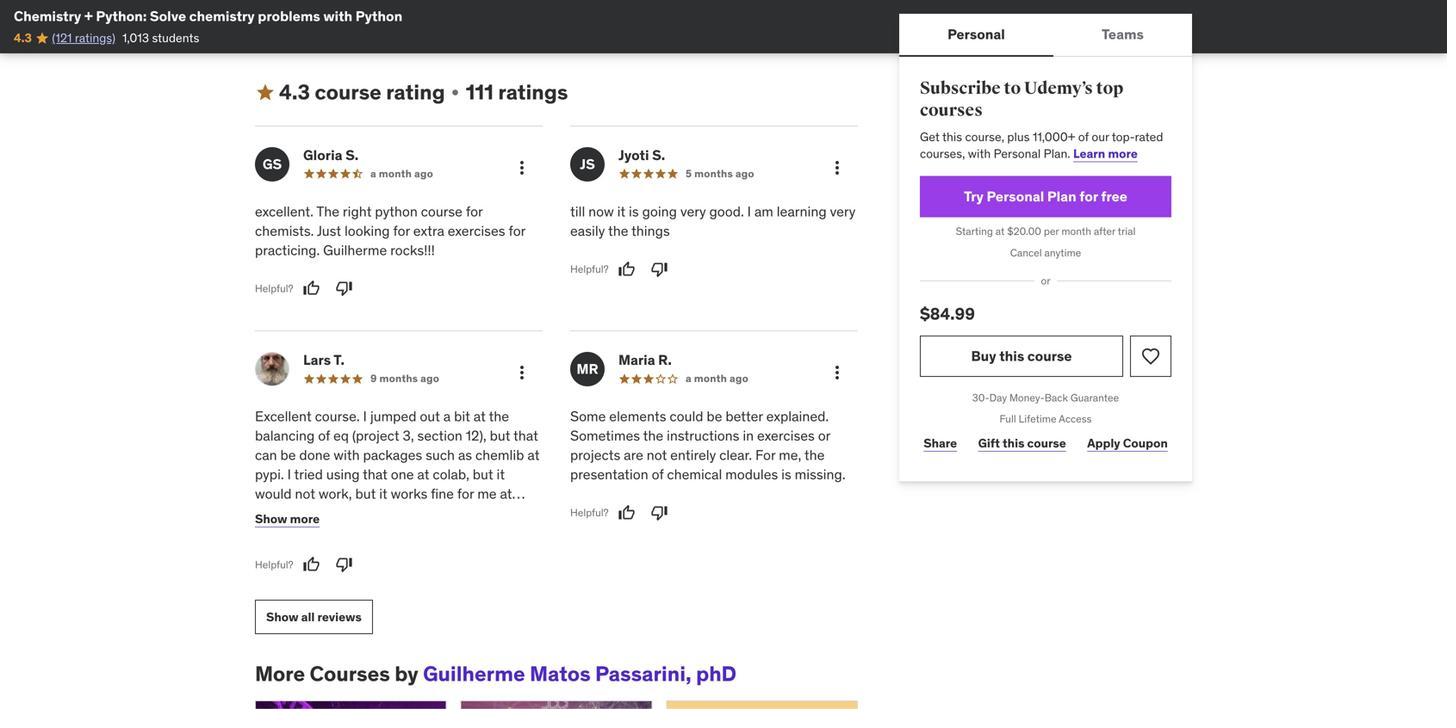 Task type: describe. For each thing, give the bounding box(es) containing it.
4.3 for 4.3
[[14, 30, 32, 46]]

ago for a
[[420, 372, 439, 386]]

full
[[1000, 413, 1016, 426]]

medium image
[[255, 82, 276, 103]]

helpful? down otherwise,
[[255, 558, 293, 572]]

practicing.
[[255, 241, 320, 259]]

(121
[[52, 30, 72, 46]]

0 vertical spatial show
[[255, 21, 287, 36]]

at right chemlib
[[527, 447, 540, 464]]

0 horizontal spatial i
[[287, 466, 291, 484]]

at right bit
[[474, 408, 486, 426]]

helpful? for excellent. the right python course for chemists.  just looking for extra exercises for practicing. guilherme rocks!!!
[[255, 282, 293, 295]]

eq
[[333, 427, 349, 445]]

better
[[726, 408, 763, 426]]

11,000+
[[1033, 129, 1075, 145]]

js
[[580, 155, 595, 173]]

in inside excellent course. i jumped out a bit at the balancing of eq (project 3, section 12), but that can be done with packages such as chemlib at pypi. i tried using that one at colab, but it would not work, but it works fine for me at replit.com and in pycharm, so that's okay. otherwise, extremely good learning experience here. thanks, man.
[[346, 505, 357, 522]]

missing.
[[795, 466, 846, 484]]

additional actions for review by maria r. image
[[827, 363, 848, 383]]

1 show more button from the top
[[255, 11, 337, 46]]

chemists.
[[255, 222, 314, 240]]

by
[[395, 662, 418, 688]]

apply coupon button
[[1084, 427, 1172, 461]]

4.3 for 4.3 course rating
[[279, 79, 310, 105]]

+
[[84, 7, 93, 25]]

explained.
[[766, 408, 829, 426]]

month inside starting at $20.00 per month after trial cancel anytime
[[1062, 225, 1091, 238]]

it inside till now it is going very good. i am learning very easily the things
[[617, 203, 626, 221]]

bit
[[454, 408, 470, 426]]

12),
[[466, 427, 486, 445]]

(121 ratings)
[[52, 30, 115, 46]]

tried
[[294, 466, 323, 484]]

otherwise,
[[255, 524, 321, 541]]

udemy's
[[1024, 78, 1093, 99]]

111 ratings
[[466, 79, 568, 105]]

lifetime
[[1019, 413, 1057, 426]]

additional actions for review by gloria s. image
[[512, 158, 532, 178]]

month for explained.
[[694, 372, 727, 386]]

1 very from the left
[[680, 203, 706, 221]]

for down python
[[393, 222, 410, 240]]

the down elements
[[643, 427, 663, 445]]

mr
[[577, 361, 598, 378]]

1 vertical spatial it
[[497, 466, 505, 484]]

thanks,
[[360, 543, 408, 561]]

the inside till now it is going very good. i am learning very easily the things
[[608, 222, 628, 240]]

this for buy
[[999, 347, 1024, 365]]

extra
[[413, 222, 444, 240]]

sometimes
[[570, 427, 640, 445]]

not inside some elements could be better explained. sometimes the instructions in exercises or projects are not entirely clear. for me, the presentation of chemical modules is missing.
[[647, 447, 667, 464]]

day
[[989, 391, 1007, 405]]

till now it is going very good. i am learning very easily the things
[[570, 203, 856, 240]]

the up missing.
[[804, 447, 825, 464]]

tab list containing personal
[[899, 14, 1192, 57]]

that's
[[440, 505, 475, 522]]

personal button
[[899, 14, 1053, 55]]

trial
[[1118, 225, 1136, 238]]

s. for gloria s.
[[345, 146, 359, 164]]

2 vertical spatial personal
[[987, 188, 1044, 205]]

python
[[375, 203, 418, 221]]

excellent.
[[255, 203, 314, 221]]

gift this course link
[[975, 427, 1070, 461]]

colab,
[[433, 466, 469, 484]]

mark review by gloria s. as unhelpful image
[[336, 280, 353, 297]]

1 vertical spatial show
[[255, 512, 287, 527]]

a month ago for python
[[370, 167, 433, 180]]

personal inside get this course, plus 11,000+ of our top-rated courses, with personal plan.
[[994, 146, 1041, 161]]

problems
[[258, 7, 320, 25]]

me,
[[779, 447, 801, 464]]

lars t.
[[303, 352, 345, 369]]

ratings
[[498, 79, 568, 105]]

balancing
[[255, 427, 315, 445]]

starting at $20.00 per month after trial cancel anytime
[[956, 225, 1136, 260]]

wishlist image
[[1140, 346, 1161, 367]]

jyoti
[[618, 146, 649, 164]]

for inside excellent course. i jumped out a bit at the balancing of eq (project 3, section 12), but that can be done with packages such as chemlib at pypi. i tried using that one at colab, but it would not work, but it works fine for me at replit.com and in pycharm, so that's okay. otherwise, extremely good learning experience here. thanks, man.
[[457, 485, 474, 503]]

ago for for
[[414, 167, 433, 180]]

using
[[326, 466, 360, 484]]

easily
[[570, 222, 605, 240]]

looking
[[345, 222, 390, 240]]

excellent. the right python course for chemists.  just looking for extra exercises for practicing. guilherme rocks!!!
[[255, 203, 525, 259]]

1,013 students
[[122, 30, 199, 46]]

plan
[[1047, 188, 1076, 205]]

the inside excellent course. i jumped out a bit at the balancing of eq (project 3, section 12), but that can be done with packages such as chemlib at pypi. i tried using that one at colab, but it would not work, but it works fine for me at replit.com and in pycharm, so that's okay. otherwise, extremely good learning experience here. thanks, man.
[[489, 408, 509, 426]]

ago for explained.
[[730, 372, 749, 386]]

top-
[[1112, 129, 1135, 145]]

exercises inside some elements could be better explained. sometimes the instructions in exercises or projects are not entirely clear. for me, the presentation of chemical modules is missing.
[[757, 427, 815, 445]]

course inside button
[[1027, 347, 1072, 365]]

2 very from the left
[[830, 203, 856, 221]]

done
[[299, 447, 330, 464]]

courses,
[[920, 146, 965, 161]]

is inside till now it is going very good. i am learning very easily the things
[[629, 203, 639, 221]]

could
[[670, 408, 703, 426]]

teams button
[[1053, 14, 1192, 55]]

per
[[1044, 225, 1059, 238]]

0 vertical spatial more
[[290, 21, 320, 36]]

one
[[391, 466, 414, 484]]

after
[[1094, 225, 1116, 238]]

instructions
[[667, 427, 739, 445]]

okay.
[[478, 505, 510, 522]]

exercises inside the excellent. the right python course for chemists.  just looking for extra exercises for practicing. guilherme rocks!!!
[[448, 222, 505, 240]]

not inside excellent course. i jumped out a bit at the balancing of eq (project 3, section 12), but that can be done with packages such as chemlib at pypi. i tried using that one at colab, but it would not work, but it works fine for me at replit.com and in pycharm, so that's okay. otherwise, extremely good learning experience here. thanks, man.
[[295, 485, 315, 503]]

ago for very
[[735, 167, 754, 180]]

to
[[1004, 78, 1021, 99]]

some elements could be better explained. sometimes the instructions in exercises or projects are not entirely clear. for me, the presentation of chemical modules is missing.
[[570, 408, 846, 484]]

starting
[[956, 225, 993, 238]]

a for maria r.
[[686, 372, 692, 386]]

am
[[754, 203, 773, 221]]

presentation
[[570, 466, 648, 484]]

fine
[[431, 485, 454, 503]]

share button
[[920, 427, 961, 461]]

as
[[458, 447, 472, 464]]

of inside excellent course. i jumped out a bit at the balancing of eq (project 3, section 12), but that can be done with packages such as chemlib at pypi. i tried using that one at colab, but it would not work, but it works fine for me at replit.com and in pycharm, so that's okay. otherwise, extremely good learning experience here. thanks, man.
[[318, 427, 330, 445]]

helpful? for some elements could be better explained. sometimes the instructions in exercises or projects are not entirely clear. for me, the presentation of chemical modules is missing.
[[570, 506, 609, 520]]

the
[[316, 203, 339, 221]]

of inside some elements could be better explained. sometimes the instructions in exercises or projects are not entirely clear. for me, the presentation of chemical modules is missing.
[[652, 466, 664, 484]]

at inside starting at $20.00 per month after trial cancel anytime
[[996, 225, 1005, 238]]

jyoti s.
[[618, 146, 665, 164]]

show inside button
[[266, 610, 299, 625]]

mark review by lars t. as unhelpful image
[[336, 557, 353, 574]]

coupon
[[1123, 436, 1168, 451]]

9
[[370, 372, 377, 386]]

guilherme matos passarini, phd link
[[423, 662, 737, 688]]

some
[[570, 408, 606, 426]]

4.3 course rating
[[279, 79, 445, 105]]

elements
[[609, 408, 666, 426]]

at right 'one'
[[417, 466, 429, 484]]

2 vertical spatial more
[[290, 512, 320, 527]]

for right python
[[466, 203, 483, 221]]

access
[[1059, 413, 1092, 426]]

free
[[1101, 188, 1128, 205]]

all
[[301, 610, 315, 625]]

mark review by lars t. as helpful image
[[303, 557, 320, 574]]

with inside excellent course. i jumped out a bit at the balancing of eq (project 3, section 12), but that can be done with packages such as chemlib at pypi. i tried using that one at colab, but it would not work, but it works fine for me at replit.com and in pycharm, so that's okay. otherwise, extremely good learning experience here. thanks, man.
[[334, 447, 360, 464]]

python:
[[96, 7, 147, 25]]

lars
[[303, 352, 331, 369]]

of inside get this course, plus 11,000+ of our top-rated courses, with personal plan.
[[1078, 129, 1089, 145]]

be inside excellent course. i jumped out a bit at the balancing of eq (project 3, section 12), but that can be done with packages such as chemlib at pypi. i tried using that one at colab, but it would not work, but it works fine for me at replit.com and in pycharm, so that's okay. otherwise, extremely good learning experience here. thanks, man.
[[280, 447, 296, 464]]

1 vertical spatial that
[[363, 466, 388, 484]]

so
[[423, 505, 437, 522]]

modules
[[725, 466, 778, 484]]



Task type: locate. For each thing, give the bounding box(es) containing it.
at
[[996, 225, 1005, 238], [474, 408, 486, 426], [527, 447, 540, 464], [417, 466, 429, 484], [500, 485, 512, 503]]

show more button up the medium image
[[255, 11, 337, 46]]

0 horizontal spatial in
[[346, 505, 357, 522]]

months for out
[[379, 372, 418, 386]]

students
[[152, 30, 199, 46]]

show all reviews
[[266, 610, 362, 625]]

more
[[255, 662, 305, 688]]

s. for jyoti s.
[[652, 146, 665, 164]]

1 vertical spatial is
[[781, 466, 791, 484]]

show more button up experience at the bottom left of the page
[[255, 502, 320, 537]]

with inside get this course, plus 11,000+ of our top-rated courses, with personal plan.
[[968, 146, 991, 161]]

1 horizontal spatial 4.3
[[279, 79, 310, 105]]

2 horizontal spatial a
[[686, 372, 692, 386]]

1 vertical spatial a month ago
[[686, 372, 749, 386]]

1 horizontal spatial be
[[707, 408, 722, 426]]

0 horizontal spatial not
[[295, 485, 315, 503]]

try personal plan for free link
[[920, 176, 1172, 217]]

2 s. from the left
[[652, 146, 665, 164]]

0 horizontal spatial it
[[379, 485, 387, 503]]

chemical
[[667, 466, 722, 484]]

gift this course
[[978, 436, 1066, 451]]

or
[[1041, 274, 1050, 288], [818, 427, 830, 445]]

be down balancing
[[280, 447, 296, 464]]

learning
[[777, 203, 827, 221], [423, 524, 473, 541]]

0 vertical spatial personal
[[948, 25, 1005, 43]]

show more button
[[255, 11, 337, 46], [255, 502, 320, 537]]

this inside gift this course link
[[1003, 436, 1025, 451]]

the right bit
[[489, 408, 509, 426]]

1 horizontal spatial very
[[830, 203, 856, 221]]

learning right 'am'
[[777, 203, 827, 221]]

here.
[[326, 543, 357, 561]]

month up the could in the bottom of the page
[[694, 372, 727, 386]]

with up using
[[334, 447, 360, 464]]

but down using
[[355, 485, 376, 503]]

helpful? left mark review by maria r. as helpful image
[[570, 506, 609, 520]]

with down course,
[[968, 146, 991, 161]]

1 vertical spatial exercises
[[757, 427, 815, 445]]

1 horizontal spatial i
[[363, 408, 367, 426]]

2 vertical spatial month
[[694, 372, 727, 386]]

0 horizontal spatial a
[[370, 167, 376, 180]]

1 vertical spatial in
[[346, 505, 357, 522]]

get
[[920, 129, 940, 145]]

1 vertical spatial this
[[999, 347, 1024, 365]]

learn more link
[[1073, 146, 1138, 161]]

a up the could in the bottom of the page
[[686, 372, 692, 386]]

months right 9 in the bottom of the page
[[379, 372, 418, 386]]

of left the eq
[[318, 427, 330, 445]]

0 vertical spatial 4.3
[[14, 30, 32, 46]]

1 vertical spatial guilherme
[[423, 662, 525, 688]]

cancel
[[1010, 246, 1042, 260]]

personal inside button
[[948, 25, 1005, 43]]

are
[[624, 447, 643, 464]]

0 horizontal spatial learning
[[423, 524, 473, 541]]

back
[[1045, 391, 1068, 405]]

entirely
[[670, 447, 716, 464]]

the down now
[[608, 222, 628, 240]]

mark review by maria r. as unhelpful image
[[651, 505, 668, 522]]

course inside the excellent. the right python course for chemists.  just looking for extra exercises for practicing. guilherme rocks!!!
[[421, 203, 463, 221]]

now
[[588, 203, 614, 221]]

learning inside till now it is going very good. i am learning very easily the things
[[777, 203, 827, 221]]

till
[[570, 203, 585, 221]]

try
[[964, 188, 984, 205]]

more courses by guilherme matos passarini, phd
[[255, 662, 737, 688]]

chemistry + python: solve chemistry problems with python
[[14, 7, 402, 25]]

5 months ago
[[686, 167, 754, 180]]

of left our
[[1078, 129, 1089, 145]]

1 vertical spatial months
[[379, 372, 418, 386]]

exercises up me,
[[757, 427, 815, 445]]

apply
[[1087, 436, 1120, 451]]

2 vertical spatial but
[[355, 485, 376, 503]]

course up gloria s.
[[315, 79, 382, 105]]

a month ago up python
[[370, 167, 433, 180]]

1 vertical spatial learning
[[423, 524, 473, 541]]

0 vertical spatial not
[[647, 447, 667, 464]]

this for gift
[[1003, 436, 1025, 451]]

teams
[[1102, 25, 1144, 43]]

additional actions for review by lars t. image
[[512, 363, 532, 383]]

passarini,
[[595, 662, 692, 688]]

9 months ago
[[370, 372, 439, 386]]

ratings)
[[75, 30, 115, 46]]

xsmall image
[[449, 86, 462, 100]]

i left tried
[[287, 466, 291, 484]]

our
[[1092, 129, 1109, 145]]

this inside get this course, plus 11,000+ of our top-rated courses, with personal plan.
[[942, 129, 962, 145]]

ago up python
[[414, 167, 433, 180]]

guilherme down looking
[[323, 241, 387, 259]]

0 vertical spatial show more
[[255, 21, 320, 36]]

0 horizontal spatial that
[[363, 466, 388, 484]]

5
[[686, 167, 692, 180]]

for left free
[[1080, 188, 1098, 205]]

0 vertical spatial learning
[[777, 203, 827, 221]]

helpful? left mark review by gloria s. as helpful image
[[255, 282, 293, 295]]

ago up "good."
[[735, 167, 754, 180]]

more left and
[[290, 512, 320, 527]]

this right gift
[[1003, 436, 1025, 451]]

0 horizontal spatial 4.3
[[14, 30, 32, 46]]

0 horizontal spatial month
[[379, 167, 412, 180]]

1 horizontal spatial learning
[[777, 203, 827, 221]]

0 vertical spatial that
[[513, 427, 538, 445]]

a for gloria s.
[[370, 167, 376, 180]]

learning down 'that's'
[[423, 524, 473, 541]]

course,
[[965, 129, 1004, 145]]

this inside buy this course button
[[999, 347, 1024, 365]]

0 horizontal spatial be
[[280, 447, 296, 464]]

1 vertical spatial not
[[295, 485, 315, 503]]

1 show more from the top
[[255, 21, 320, 36]]

0 vertical spatial of
[[1078, 129, 1089, 145]]

show right chemistry
[[255, 21, 287, 36]]

0 horizontal spatial guilherme
[[323, 241, 387, 259]]

t.
[[334, 352, 345, 369]]

0 horizontal spatial months
[[379, 372, 418, 386]]

is up things
[[629, 203, 639, 221]]

rocks!!!
[[390, 241, 435, 259]]

1 horizontal spatial s.
[[652, 146, 665, 164]]

2 horizontal spatial it
[[617, 203, 626, 221]]

is inside some elements could be better explained. sometimes the instructions in exercises or projects are not entirely clear. for me, the presentation of chemical modules is missing.
[[781, 466, 791, 484]]

course up extra
[[421, 203, 463, 221]]

month up python
[[379, 167, 412, 180]]

in up extremely
[[346, 505, 357, 522]]

work,
[[319, 485, 352, 503]]

or inside some elements could be better explained. sometimes the instructions in exercises or projects are not entirely clear. for me, the presentation of chemical modules is missing.
[[818, 427, 830, 445]]

1 vertical spatial i
[[363, 408, 367, 426]]

course down lifetime
[[1027, 436, 1066, 451]]

gloria s.
[[303, 146, 359, 164]]

share
[[924, 436, 957, 451]]

1 vertical spatial month
[[1062, 225, 1091, 238]]

mark review by maria r. as helpful image
[[618, 505, 635, 522]]

maria
[[618, 352, 655, 369]]

experience
[[255, 543, 323, 561]]

0 vertical spatial i
[[747, 203, 751, 221]]

show more left xsmall image
[[255, 21, 320, 36]]

2 horizontal spatial of
[[1078, 129, 1089, 145]]

1 horizontal spatial guilherme
[[423, 662, 525, 688]]

ago up the out
[[420, 372, 439, 386]]

0 vertical spatial in
[[743, 427, 754, 445]]

show
[[255, 21, 287, 36], [255, 512, 287, 527], [266, 610, 299, 625]]

xsmall image
[[323, 22, 337, 35]]

or down the explained.
[[818, 427, 830, 445]]

or down anytime
[[1041, 274, 1050, 288]]

it right now
[[617, 203, 626, 221]]

show more
[[255, 21, 320, 36], [255, 512, 320, 527]]

is
[[629, 203, 639, 221], [781, 466, 791, 484]]

for down additional actions for review by gloria s. icon
[[509, 222, 525, 240]]

0 vertical spatial this
[[942, 129, 962, 145]]

month for for
[[379, 167, 412, 180]]

more down top-
[[1108, 146, 1138, 161]]

money-
[[1010, 391, 1045, 405]]

1 vertical spatial show more button
[[255, 502, 320, 537]]

1 vertical spatial more
[[1108, 146, 1138, 161]]

0 vertical spatial with
[[323, 7, 352, 25]]

man.
[[411, 543, 441, 561]]

personal down plus
[[994, 146, 1041, 161]]

0 vertical spatial or
[[1041, 274, 1050, 288]]

guilherme inside the excellent. the right python course for chemists.  just looking for extra exercises for practicing. guilherme rocks!!!
[[323, 241, 387, 259]]

at right 'me'
[[500, 485, 512, 503]]

i up (project
[[363, 408, 367, 426]]

2 horizontal spatial i
[[747, 203, 751, 221]]

course up the back at bottom
[[1027, 347, 1072, 365]]

learn
[[1073, 146, 1105, 161]]

a left bit
[[443, 408, 451, 426]]

in down better
[[743, 427, 754, 445]]

chemistry
[[189, 7, 255, 25]]

i inside till now it is going very good. i am learning very easily the things
[[747, 203, 751, 221]]

for up 'that's'
[[457, 485, 474, 503]]

course.
[[315, 408, 360, 426]]

apply coupon
[[1087, 436, 1168, 451]]

reviews
[[317, 610, 362, 625]]

2 vertical spatial a
[[443, 408, 451, 426]]

months for going
[[694, 167, 733, 180]]

python
[[356, 7, 402, 25]]

a
[[370, 167, 376, 180], [686, 372, 692, 386], [443, 408, 451, 426]]

1 horizontal spatial a month ago
[[686, 372, 749, 386]]

2 vertical spatial with
[[334, 447, 360, 464]]

mark review by jyoti s. as unhelpful image
[[651, 261, 668, 278]]

be up "instructions"
[[707, 408, 722, 426]]

0 horizontal spatial of
[[318, 427, 330, 445]]

but up 'me'
[[473, 466, 493, 484]]

2 vertical spatial this
[[1003, 436, 1025, 451]]

months right the 5 at the top left
[[694, 167, 733, 180]]

that up chemlib
[[513, 427, 538, 445]]

very down additional actions for review by jyoti s. image
[[830, 203, 856, 221]]

2 show more button from the top
[[255, 502, 320, 537]]

0 horizontal spatial is
[[629, 203, 639, 221]]

solve
[[150, 7, 186, 25]]

personal up subscribe
[[948, 25, 1005, 43]]

this right the buy
[[999, 347, 1024, 365]]

very
[[680, 203, 706, 221], [830, 203, 856, 221]]

1 horizontal spatial of
[[652, 466, 664, 484]]

at left $20.00
[[996, 225, 1005, 238]]

1 horizontal spatial in
[[743, 427, 754, 445]]

1 vertical spatial a
[[686, 372, 692, 386]]

1 horizontal spatial it
[[497, 466, 505, 484]]

1 horizontal spatial month
[[694, 372, 727, 386]]

more left xsmall image
[[290, 21, 320, 36]]

1 horizontal spatial months
[[694, 167, 733, 180]]

very left "good."
[[680, 203, 706, 221]]

1 horizontal spatial that
[[513, 427, 538, 445]]

exercises right extra
[[448, 222, 505, 240]]

show more down would
[[255, 512, 320, 527]]

additional actions for review by jyoti s. image
[[827, 158, 848, 178]]

just
[[317, 222, 341, 240]]

not
[[647, 447, 667, 464], [295, 485, 315, 503]]

4.3 right the medium image
[[279, 79, 310, 105]]

0 vertical spatial a month ago
[[370, 167, 433, 180]]

such
[[426, 447, 455, 464]]

2 vertical spatial it
[[379, 485, 387, 503]]

for inside try personal plan for free link
[[1080, 188, 1098, 205]]

plan.
[[1044, 146, 1070, 161]]

it up the pycharm,
[[379, 485, 387, 503]]

2 horizontal spatial month
[[1062, 225, 1091, 238]]

this for get
[[942, 129, 962, 145]]

courses
[[920, 100, 983, 121]]

personal up $20.00
[[987, 188, 1044, 205]]

1 horizontal spatial not
[[647, 447, 667, 464]]

right
[[343, 203, 372, 221]]

1 horizontal spatial is
[[781, 466, 791, 484]]

1,013
[[122, 30, 149, 46]]

2 vertical spatial of
[[652, 466, 664, 484]]

it down chemlib
[[497, 466, 505, 484]]

111
[[466, 79, 494, 105]]

helpful? for till now it is going very good. i am learning very easily the things
[[570, 263, 609, 276]]

but up chemlib
[[490, 427, 510, 445]]

section
[[417, 427, 462, 445]]

1 vertical spatial or
[[818, 427, 830, 445]]

rating
[[386, 79, 445, 105]]

a month ago for be
[[686, 372, 749, 386]]

1 vertical spatial show more
[[255, 512, 320, 527]]

0 vertical spatial months
[[694, 167, 733, 180]]

chemistry
[[14, 7, 81, 25]]

1 vertical spatial but
[[473, 466, 493, 484]]

maria r.
[[618, 352, 672, 369]]

for
[[755, 447, 776, 464]]

s. right gloria
[[345, 146, 359, 164]]

not down tried
[[295, 485, 315, 503]]

gs
[[263, 155, 282, 173]]

1 vertical spatial 4.3
[[279, 79, 310, 105]]

2 vertical spatial show
[[266, 610, 299, 625]]

0 vertical spatial but
[[490, 427, 510, 445]]

0 vertical spatial it
[[617, 203, 626, 221]]

ago up better
[[730, 372, 749, 386]]

1 vertical spatial personal
[[994, 146, 1041, 161]]

month right per
[[1062, 225, 1091, 238]]

mark review by jyoti s. as helpful image
[[618, 261, 635, 278]]

0 vertical spatial be
[[707, 408, 722, 426]]

a inside excellent course. i jumped out a bit at the balancing of eq (project 3, section 12), but that can be done with packages such as chemlib at pypi. i tried using that one at colab, but it would not work, but it works fine for me at replit.com and in pycharm, so that's okay. otherwise, extremely good learning experience here. thanks, man.
[[443, 408, 451, 426]]

of
[[1078, 129, 1089, 145], [318, 427, 330, 445], [652, 466, 664, 484]]

going
[[642, 203, 677, 221]]

0 horizontal spatial very
[[680, 203, 706, 221]]

1 vertical spatial of
[[318, 427, 330, 445]]

2 vertical spatial i
[[287, 466, 291, 484]]

guilherme right by
[[423, 662, 525, 688]]

1 vertical spatial with
[[968, 146, 991, 161]]

i left 'am'
[[747, 203, 751, 221]]

0 vertical spatial guilherme
[[323, 241, 387, 259]]

0 vertical spatial a
[[370, 167, 376, 180]]

0 horizontal spatial exercises
[[448, 222, 505, 240]]

4.3 down chemistry
[[14, 30, 32, 46]]

learning inside excellent course. i jumped out a bit at the balancing of eq (project 3, section 12), but that can be done with packages such as chemlib at pypi. i tried using that one at colab, but it would not work, but it works fine for me at replit.com and in pycharm, so that's okay. otherwise, extremely good learning experience here. thanks, man.
[[423, 524, 473, 541]]

s. right jyoti
[[652, 146, 665, 164]]

with left python
[[323, 7, 352, 25]]

clear.
[[719, 447, 752, 464]]

1 horizontal spatial exercises
[[757, 427, 815, 445]]

in inside some elements could be better explained. sometimes the instructions in exercises or projects are not entirely clear. for me, the presentation of chemical modules is missing.
[[743, 427, 754, 445]]

0 vertical spatial is
[[629, 203, 639, 221]]

1 s. from the left
[[345, 146, 359, 164]]

anytime
[[1044, 246, 1081, 260]]

that down packages
[[363, 466, 388, 484]]

try personal plan for free
[[964, 188, 1128, 205]]

be inside some elements could be better explained. sometimes the instructions in exercises or projects are not entirely clear. for me, the presentation of chemical modules is missing.
[[707, 408, 722, 426]]

0 horizontal spatial s.
[[345, 146, 359, 164]]

0 horizontal spatial or
[[818, 427, 830, 445]]

1 horizontal spatial a
[[443, 408, 451, 426]]

$84.99
[[920, 304, 975, 324]]

2 show more from the top
[[255, 512, 320, 527]]

and
[[320, 505, 343, 522]]

1 horizontal spatial or
[[1041, 274, 1050, 288]]

show down would
[[255, 512, 287, 527]]

helpful? left the mark review by jyoti s. as helpful 'image'
[[570, 263, 609, 276]]

1 vertical spatial be
[[280, 447, 296, 464]]

of left chemical
[[652, 466, 664, 484]]

mark review by gloria s. as helpful image
[[303, 280, 320, 297]]

tab list
[[899, 14, 1192, 57]]

show all reviews button
[[255, 601, 373, 635]]

show left the all
[[266, 610, 299, 625]]

a up right
[[370, 167, 376, 180]]

not right are
[[647, 447, 667, 464]]

a month ago up better
[[686, 372, 749, 386]]

this up the courses, at the top right of the page
[[942, 129, 962, 145]]

is down me,
[[781, 466, 791, 484]]

0 horizontal spatial a month ago
[[370, 167, 433, 180]]

subscribe to udemy's top courses
[[920, 78, 1123, 121]]



Task type: vqa. For each thing, say whether or not it's contained in the screenshot.
second "Show more" button from the top of the page
yes



